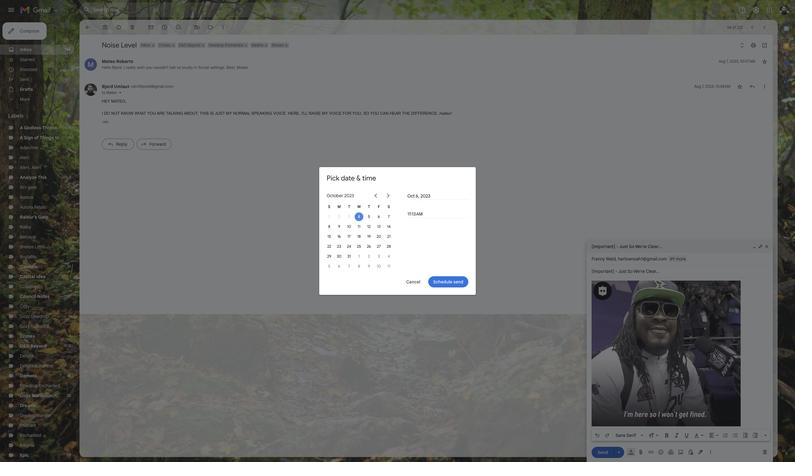 Task type: describe. For each thing, give the bounding box(es) containing it.
29
[[327, 254, 331, 259]]

dewdrop enchanted for the dewdrop enchanted link
[[20, 384, 60, 389]]

t for first t column header from right
[[368, 205, 370, 209]]

alert, alert link
[[20, 165, 41, 171]]

21 inside cell
[[387, 235, 391, 239]]

18 oct cell
[[354, 232, 364, 242]]

this
[[200, 111, 209, 116]]

21 for council notes
[[68, 295, 71, 299]]

54 of 222
[[728, 25, 743, 30]]

4 inside the labels navigation
[[69, 126, 71, 130]]

d&d beyond for d&d beyond link
[[20, 344, 47, 350]]

october
[[327, 193, 343, 199]]

pick date & time
[[327, 174, 376, 183]]

pick
[[327, 174, 339, 183]]

just
[[215, 111, 225, 116]]

25 oct cell
[[354, 242, 364, 252]]

drafts
[[20, 87, 33, 92]]

2 my from the left
[[322, 111, 328, 116]]

about.
[[184, 111, 199, 116]]

1 s from the left
[[328, 205, 330, 209]]

demons link
[[20, 374, 37, 379]]

8 for 8 oct cell
[[328, 225, 330, 229]]

throne
[[42, 125, 57, 131]]

dreams link
[[20, 404, 36, 409]]

here,
[[288, 111, 300, 116]]

1 oct cell
[[324, 212, 334, 222]]

16 oct cell
[[334, 232, 344, 242]]

10 for 10 nov cell at the bottom of page
[[377, 264, 381, 269]]

council notes link
[[20, 294, 50, 300]]

enigma link
[[20, 443, 34, 449]]

1 for baldur's gate
[[69, 215, 71, 220]]

crimes for crimes button
[[159, 43, 171, 48]]

2023,
[[706, 84, 715, 89]]

f column header
[[374, 202, 384, 212]]

2 t column header from the left
[[364, 202, 374, 212]]

9 nov cell
[[364, 262, 374, 272]]

7 for 7 nov cell
[[348, 264, 350, 269]]

speaking
[[251, 111, 272, 116]]

delight sunshine link
[[20, 364, 53, 369]]

dewdrop for the dewdrop enchanted link
[[20, 384, 38, 389]]

5 nov cell
[[324, 262, 334, 272]]

7 oct cell
[[384, 212, 394, 222]]

radiance
[[31, 324, 49, 330]]

council
[[20, 294, 36, 300]]

labels heading
[[8, 113, 66, 119]]

crimes for crimes link
[[20, 334, 35, 340]]

7 inside the labels navigation
[[69, 87, 71, 92]]

a for a godless throne
[[20, 125, 23, 131]]

d&d for 'd&d beyond' button
[[179, 43, 187, 48]]

dewdrop for 'dewdrop enchanted' button at the left of page
[[209, 43, 224, 48]]

2 nov cell
[[364, 252, 374, 262]]

bjord umlaut < sicritbjordd@gmail.com >
[[102, 84, 174, 89]]

24 oct cell
[[344, 242, 354, 252]]

mark as unread image
[[148, 24, 154, 30]]

send
[[454, 279, 464, 285]]

29 oct cell
[[324, 252, 334, 262]]

wander
[[36, 414, 51, 419]]

enigma
[[20, 443, 34, 449]]

enchanted for 'dewdrop enchanted' button at the left of page
[[225, 43, 243, 48]]

ballsy
[[20, 225, 31, 230]]

pick date & time heading
[[327, 174, 376, 183]]

brutality
[[20, 254, 37, 260]]

sent
[[20, 77, 29, 82]]

dreamy wander link
[[20, 414, 51, 419]]

17 oct cell
[[344, 232, 354, 242]]

a sign of things to come link
[[20, 135, 73, 141]]

sunshine
[[35, 364, 53, 369]]

2 s from the left
[[388, 205, 390, 209]]

things
[[40, 135, 54, 141]]

aurora for aurora petals
[[20, 205, 33, 210]]

19
[[367, 235, 371, 239]]

f
[[378, 205, 380, 209]]

older image
[[762, 24, 768, 30]]

october 2023
[[327, 193, 354, 199]]

beyond for d&d beyond link
[[31, 344, 47, 350]]

bjord
[[102, 84, 113, 89]]

11 nov cell
[[384, 262, 394, 272]]

cozy radiance link
[[20, 324, 49, 330]]

1 vertical spatial alert
[[32, 165, 41, 171]]

alert link
[[20, 155, 29, 161]]

capital idea
[[20, 274, 45, 280]]

inbox for inbox link
[[20, 47, 32, 53]]

11 for the 11 oct cell
[[358, 225, 361, 229]]

9 for 9 nov cell
[[368, 264, 370, 269]]

dewdrop enchanted link
[[20, 384, 60, 389]]

4 oct cell
[[354, 212, 364, 222]]

main menu image
[[7, 6, 15, 14]]

6 for 6 oct cell
[[378, 215, 380, 219]]

1 vertical spatial dewdrop
[[31, 314, 49, 320]]

voice.
[[273, 111, 287, 116]]

2 vertical spatial enchanted
[[20, 433, 41, 439]]

mateo
[[106, 90, 117, 95]]

146
[[65, 47, 71, 52]]

drafts link
[[20, 87, 33, 92]]

adjective link
[[20, 145, 38, 151]]

23 inside the labels navigation
[[67, 454, 71, 458]]

1 my from the left
[[226, 111, 232, 116]]

snoozed
[[20, 67, 37, 72]]

4 for 4 oct cell
[[358, 215, 360, 219]]

time
[[362, 174, 376, 183]]

cancel button
[[401, 277, 426, 288]]

21 oct cell
[[384, 232, 394, 242]]

capital idea link
[[20, 274, 45, 280]]

more button
[[0, 94, 75, 104]]

starred link
[[20, 57, 35, 62]]

breeze lush
[[20, 245, 44, 250]]

22
[[327, 245, 331, 249]]

noise level
[[102, 41, 137, 49]]

28 oct cell
[[384, 242, 394, 252]]

baldur's gate link
[[20, 215, 48, 220]]

schedule send button
[[428, 277, 469, 288]]

collapse link
[[20, 284, 37, 290]]

noise
[[102, 41, 119, 49]]

inbox for inbox button
[[141, 43, 150, 48]]

i do not know what you are talking about. this is just my normal speaking voice. here, i'll raise my voice for you, so you can hear the difference. mateo!
[[102, 111, 452, 116]]

analyze this link
[[20, 175, 47, 181]]

5 oct cell
[[364, 212, 374, 222]]

222
[[737, 25, 743, 30]]

12
[[367, 225, 371, 229]]

<
[[130, 84, 132, 89]]

3 for 3 nov cell
[[378, 254, 380, 259]]

1 horizontal spatial to
[[102, 90, 105, 95]]

breeze lush link
[[20, 245, 44, 250]]

art-gate link
[[20, 185, 37, 190]]

snooze image
[[162, 24, 168, 30]]

cancel
[[406, 279, 421, 285]]

aug
[[695, 84, 701, 89]]

7 for "7 oct" cell in the left of the page
[[388, 215, 390, 219]]

18 inside the labels navigation
[[67, 374, 71, 379]]

advanced search options image
[[288, 3, 301, 16]]

20
[[377, 235, 381, 239]]

6 oct cell
[[374, 212, 384, 222]]

adjective
[[20, 145, 38, 151]]

0 horizontal spatial alert
[[20, 155, 29, 161]]

is
[[210, 111, 214, 116]]

d&d for d&d beyond link
[[20, 344, 30, 350]]

31 oct cell
[[344, 252, 354, 262]]

mateo!
[[439, 111, 452, 116]]

9 for the 9 oct cell
[[338, 225, 340, 229]]

12 oct cell
[[364, 222, 374, 232]]

1 you from the left
[[147, 111, 156, 116]]

dreamy wander
[[20, 414, 51, 419]]

3 oct cell
[[344, 212, 354, 222]]

date
[[341, 174, 355, 183]]

dogs manipulating time link
[[20, 394, 71, 399]]

1 left "2 oct" cell
[[329, 215, 330, 219]]

snoozed link
[[20, 67, 37, 72]]

october 2023 row
[[324, 190, 394, 202]]

dewdrop enchanted for 'dewdrop enchanted' button at the left of page
[[209, 43, 243, 48]]

of inside the labels navigation
[[34, 135, 39, 141]]

2 you from the left
[[370, 111, 379, 116]]

21 for candela
[[68, 265, 71, 269]]

i
[[102, 111, 103, 116]]

add to tasks image
[[175, 24, 181, 30]]

27
[[377, 245, 381, 249]]

more
[[20, 97, 30, 102]]

the
[[402, 111, 410, 116]]

4 nov cell
[[384, 252, 394, 262]]

27 oct cell
[[374, 242, 384, 252]]

14 inside the labels navigation
[[67, 334, 71, 339]]



Task type: vqa. For each thing, say whether or not it's contained in the screenshot.


Task type: locate. For each thing, give the bounding box(es) containing it.
1 for analyze this
[[69, 175, 71, 180]]

enchanted up manipulating
[[39, 384, 60, 389]]

10 for '10 oct' cell
[[347, 225, 351, 229]]

archive image
[[102, 24, 108, 30]]

t left f
[[368, 205, 370, 209]]

1 vertical spatial 7
[[388, 215, 390, 219]]

9 down '2 nov' cell
[[368, 264, 370, 269]]

1 down 25 oct cell
[[358, 254, 360, 259]]

1 vertical spatial of
[[34, 135, 39, 141]]

9 inside 9 nov cell
[[368, 264, 370, 269]]

s left m
[[328, 205, 330, 209]]

back to inbox image
[[85, 24, 91, 30]]

to
[[102, 90, 105, 95], [55, 135, 59, 141]]

1 horizontal spatial 11
[[388, 264, 390, 269]]

2 down m column header
[[338, 215, 340, 219]]

baldur's gate
[[20, 215, 48, 220]]

0 vertical spatial 3
[[348, 215, 350, 219]]

you
[[147, 111, 156, 116], [370, 111, 379, 116]]

enchanted
[[225, 43, 243, 48], [39, 384, 60, 389], [20, 433, 41, 439]]

nadine button
[[250, 43, 264, 48]]

1 nov cell
[[354, 252, 364, 262]]

1 vertical spatial 2
[[368, 254, 370, 259]]

t column header left w
[[344, 202, 354, 212]]

d&d beyond down crimes link
[[20, 344, 47, 350]]

0 vertical spatial 4
[[69, 126, 71, 130]]

cozy for the cozy link
[[20, 304, 30, 310]]

schedule
[[433, 279, 452, 285]]

3 inside the labels navigation
[[69, 344, 71, 349]]

s column header right f
[[384, 202, 394, 212]]

8 down 1 nov cell at the bottom
[[358, 264, 360, 269]]

4 down 28 oct cell on the bottom left of the page
[[388, 254, 390, 259]]

24
[[347, 245, 351, 249]]

s column header left m
[[324, 202, 334, 212]]

2 vertical spatial 3
[[69, 344, 71, 349]]

2 inside '2 nov' cell
[[368, 254, 370, 259]]

1 horizontal spatial my
[[322, 111, 328, 116]]

1 horizontal spatial beyond
[[188, 43, 201, 48]]

0 horizontal spatial 8
[[328, 225, 330, 229]]

11 inside cell
[[388, 264, 390, 269]]

0 vertical spatial d&d beyond
[[179, 43, 201, 48]]

do
[[104, 111, 110, 116]]

1 for dreams
[[69, 404, 71, 409]]

1 horizontal spatial 18
[[357, 235, 361, 239]]

search mail image
[[81, 4, 93, 16]]

0 horizontal spatial 10
[[347, 225, 351, 229]]

inbox inside the labels navigation
[[20, 47, 32, 53]]

15 oct cell
[[324, 232, 334, 242]]

1 vertical spatial d&d beyond
[[20, 344, 47, 350]]

tab list
[[778, 20, 795, 441]]

4 inside cell
[[388, 254, 390, 259]]

0 vertical spatial 7
[[69, 87, 71, 92]]

8 nov cell
[[354, 262, 364, 272]]

1 horizontal spatial 3
[[348, 215, 350, 219]]

this
[[38, 175, 47, 181]]

w column header
[[354, 202, 364, 212]]

5 down 29 oct cell
[[328, 264, 330, 269]]

2 delight from the top
[[20, 364, 34, 369]]

10 down 3 oct cell
[[347, 225, 351, 229]]

1 vertical spatial 9
[[368, 264, 370, 269]]

d&d beyond for 'd&d beyond' button
[[179, 43, 201, 48]]

art-
[[20, 185, 28, 190]]

0 vertical spatial 25
[[357, 245, 361, 249]]

to left come
[[55, 135, 59, 141]]

enchanted left nadine button
[[225, 43, 243, 48]]

2 horizontal spatial 3
[[378, 254, 380, 259]]

2 horizontal spatial 4
[[388, 254, 390, 259]]

1 horizontal spatial 5
[[368, 215, 370, 219]]

25 right manipulating
[[67, 394, 71, 399]]

11 down 4 nov cell
[[388, 264, 390, 269]]

w
[[357, 205, 361, 209]]

9 oct cell
[[334, 222, 344, 232]]

1 horizontal spatial s column header
[[384, 202, 394, 212]]

brutality link
[[20, 254, 37, 260]]

beyond inside the labels navigation
[[31, 344, 47, 350]]

alert up analyze this link
[[32, 165, 41, 171]]

delight for delight sunshine
[[20, 364, 34, 369]]

so
[[363, 111, 369, 116]]

Time field
[[407, 211, 468, 218]]

report spam image
[[116, 24, 122, 30]]

come
[[60, 135, 73, 141]]

>
[[172, 84, 174, 89]]

0 vertical spatial of
[[733, 25, 736, 30]]

grid containing s
[[324, 202, 394, 272]]

a for a sign of things to come
[[20, 135, 23, 141]]

1 t from the left
[[348, 205, 350, 209]]

0 vertical spatial 23
[[337, 245, 341, 249]]

a godless throne link
[[20, 125, 57, 131]]

2 vertical spatial 21
[[68, 295, 71, 299]]

d&d inside 'd&d beyond' button
[[179, 43, 187, 48]]

a left 'godless'
[[20, 125, 23, 131]]

inbox inside button
[[141, 43, 150, 48]]

cozy up crimes link
[[20, 324, 30, 330]]

2 for "2 oct" cell
[[338, 215, 340, 219]]

2 vertical spatial 7
[[348, 264, 350, 269]]

1 vertical spatial 6
[[338, 264, 340, 269]]

hear
[[390, 111, 401, 116]]

3 for 3 oct cell
[[348, 215, 350, 219]]

beyond for 'd&d beyond' button
[[188, 43, 201, 48]]

0 horizontal spatial of
[[34, 135, 39, 141]]

aurora petals link
[[20, 205, 46, 210]]

t for first t column header from the left
[[348, 205, 350, 209]]

time
[[60, 394, 71, 399]]

gate
[[28, 185, 37, 190]]

compose button
[[2, 22, 47, 40]]

aurora link
[[20, 195, 33, 200]]

dewdrop right 'd&d beyond' button
[[209, 43, 224, 48]]

delight for delight link
[[20, 354, 34, 359]]

5 for 5 oct cell
[[368, 215, 370, 219]]

you right so
[[370, 111, 379, 116]]

0 vertical spatial 5
[[368, 215, 370, 219]]

you,
[[352, 111, 362, 116]]

d&d inside the labels navigation
[[20, 344, 30, 350]]

aurora down aurora link
[[20, 205, 33, 210]]

1 a from the top
[[20, 125, 23, 131]]

0 vertical spatial crimes
[[159, 43, 171, 48]]

26 oct cell
[[364, 242, 374, 252]]

0 vertical spatial dewdrop enchanted
[[209, 43, 243, 48]]

4 inside cell
[[358, 215, 360, 219]]

cozy dewdrop link
[[20, 314, 49, 320]]

1 down time
[[69, 404, 71, 409]]

1 vertical spatial 11
[[388, 264, 390, 269]]

1 horizontal spatial crimes
[[159, 43, 171, 48]]

0 vertical spatial 21
[[387, 235, 391, 239]]

22 oct cell
[[324, 242, 334, 252]]

0 horizontal spatial 14
[[67, 334, 71, 339]]

4 for 4 nov cell
[[388, 254, 390, 259]]

1 for a sign of things to come
[[69, 135, 71, 140]]

to down bjord
[[102, 90, 105, 95]]

what
[[135, 111, 146, 116]]

1 vertical spatial crimes
[[20, 334, 35, 340]]

0 horizontal spatial 3
[[69, 344, 71, 349]]

8 inside 8 nov cell
[[358, 264, 360, 269]]

delight down delight link
[[20, 364, 34, 369]]

beyond
[[188, 43, 201, 48], [31, 344, 47, 350]]

1 horizontal spatial 4
[[358, 215, 360, 219]]

difference.
[[411, 111, 438, 116]]

0 horizontal spatial 18
[[67, 374, 71, 379]]

20 oct cell
[[374, 232, 384, 242]]

1 vertical spatial 21
[[68, 265, 71, 269]]

0 horizontal spatial s column header
[[324, 202, 334, 212]]

1 right idea
[[69, 275, 71, 279]]

d&d beyond
[[179, 43, 201, 48], [20, 344, 47, 350]]

25
[[357, 245, 361, 249], [67, 394, 71, 399]]

0 horizontal spatial to
[[55, 135, 59, 141]]

11
[[358, 225, 361, 229], [388, 264, 390, 269]]

alert up alert,
[[20, 155, 29, 161]]

14 oct cell
[[384, 222, 394, 232]]

enchant link
[[20, 423, 36, 429]]

bjord umlaut cell
[[102, 84, 174, 89]]

labels navigation
[[0, 20, 80, 463]]

25 down 18 oct cell
[[357, 245, 361, 249]]

d&d beyond inside button
[[179, 43, 201, 48]]

cozy
[[20, 304, 30, 310], [20, 314, 30, 320], [20, 324, 30, 330]]

d&d down add to tasks icon
[[179, 43, 187, 48]]

0 horizontal spatial 9
[[338, 225, 340, 229]]

petals
[[34, 205, 46, 210]]

dogs manipulating time
[[20, 394, 71, 399]]

delight down d&d beyond link
[[20, 354, 34, 359]]

1 vertical spatial beyond
[[31, 344, 47, 350]]

10 down 3 nov cell
[[377, 264, 381, 269]]

1 right this
[[69, 175, 71, 180]]

25 inside the labels navigation
[[67, 394, 71, 399]]

8 inside 8 oct cell
[[328, 225, 330, 229]]

«
[[375, 193, 377, 199]]

Not starred checkbox
[[737, 84, 743, 90]]

crimes down "snooze" icon
[[159, 43, 171, 48]]

1 delight from the top
[[20, 354, 34, 359]]

6 down the f column header
[[378, 215, 380, 219]]

t column header
[[344, 202, 354, 212], [364, 202, 374, 212]]

1 vertical spatial 4
[[358, 215, 360, 219]]

3 cozy from the top
[[20, 324, 30, 330]]

t column header right w
[[364, 202, 374, 212]]

manipulating
[[32, 394, 60, 399]]

0 vertical spatial to
[[102, 90, 105, 95]]

crimes
[[159, 43, 171, 48], [20, 334, 35, 340]]

15
[[328, 235, 331, 239]]

cozy down the cozy link
[[20, 314, 30, 320]]

godless
[[24, 125, 41, 131]]

crimes button
[[158, 43, 171, 48]]

Date field
[[407, 193, 468, 200]]

5 right 4 oct cell
[[368, 215, 370, 219]]

1 horizontal spatial t column header
[[364, 202, 374, 212]]

0 vertical spatial beyond
[[188, 43, 201, 48]]

s right f
[[388, 205, 390, 209]]

19 oct cell
[[364, 232, 374, 242]]

2 a from the top
[[20, 135, 23, 141]]

0 horizontal spatial 2
[[338, 215, 340, 219]]

d&d beyond down add to tasks icon
[[179, 43, 201, 48]]

crimes up d&d beyond link
[[20, 334, 35, 340]]

1 cozy from the top
[[20, 304, 30, 310]]

crimes inside the labels navigation
[[20, 334, 35, 340]]

my right "just"
[[226, 111, 232, 116]]

0 vertical spatial aurora
[[20, 195, 33, 200]]

crimes inside button
[[159, 43, 171, 48]]

18 up time
[[67, 374, 71, 379]]

1 t column header from the left
[[344, 202, 354, 212]]

None search field
[[80, 2, 303, 17]]

1 horizontal spatial 23
[[337, 245, 341, 249]]

1 for capital idea
[[69, 275, 71, 279]]

t left w
[[348, 205, 350, 209]]

1 vertical spatial 3
[[378, 254, 380, 259]]

aug 7, 2023, 10:58 am cell
[[695, 84, 731, 90]]

of right sign
[[34, 135, 39, 141]]

are
[[157, 111, 165, 116]]

m column header
[[334, 202, 344, 212]]

beyond down crimes link
[[31, 344, 47, 350]]

know
[[121, 111, 133, 116]]

enchanted down enchant "link"
[[20, 433, 41, 439]]

beyond inside button
[[188, 43, 201, 48]]

» button
[[385, 193, 391, 199]]

1 horizontal spatial 25
[[357, 245, 361, 249]]

0 horizontal spatial d&d
[[20, 344, 30, 350]]

1 right things
[[69, 135, 71, 140]]

1 horizontal spatial alert
[[32, 165, 41, 171]]

»
[[387, 193, 390, 199]]

31
[[348, 254, 351, 259]]

grid
[[324, 202, 394, 272]]

settings image
[[753, 6, 760, 14]]

council notes
[[20, 294, 50, 300]]

0 horizontal spatial 11
[[358, 225, 361, 229]]

0 vertical spatial d&d
[[179, 43, 187, 48]]

18 down the 11 oct cell
[[357, 235, 361, 239]]

inbox button
[[140, 43, 151, 48]]

11 oct cell
[[354, 222, 364, 232]]

for
[[343, 111, 351, 116]]

8 for 8 nov cell
[[358, 264, 360, 269]]

of right 54
[[733, 25, 736, 30]]

0 horizontal spatial crimes
[[20, 334, 35, 340]]

0 vertical spatial 14
[[387, 225, 391, 229]]

9 inside the 9 oct cell
[[338, 225, 340, 229]]

23 oct cell
[[334, 242, 344, 252]]

7 nov cell
[[344, 262, 354, 272]]

to mateo
[[102, 90, 117, 95]]

2 t from the left
[[368, 205, 370, 209]]

28
[[387, 245, 391, 249]]

3 nov cell
[[374, 252, 384, 262]]

1 right gate
[[69, 215, 71, 220]]

cozy down council
[[20, 304, 30, 310]]

2 vertical spatial 4
[[388, 254, 390, 259]]

5 for 5 nov cell
[[328, 264, 330, 269]]

aurora for aurora link
[[20, 195, 33, 200]]

dewdrop inside button
[[209, 43, 224, 48]]

aug 7, 2023, 10:58 am
[[695, 84, 731, 89]]

0 vertical spatial alert
[[20, 155, 29, 161]]

2 vertical spatial dewdrop
[[20, 384, 38, 389]]

1 vertical spatial 23
[[67, 454, 71, 458]]

0 vertical spatial 2
[[338, 215, 340, 219]]

0 vertical spatial 18
[[357, 235, 361, 239]]

cozy dewdrop
[[20, 314, 49, 320]]

18 inside cell
[[357, 235, 361, 239]]

you left are
[[147, 111, 156, 116]]

aurora petals
[[20, 205, 46, 210]]

1 vertical spatial a
[[20, 135, 23, 141]]

0 horizontal spatial 5
[[328, 264, 330, 269]]

1 vertical spatial d&d
[[20, 344, 30, 350]]

1 vertical spatial 25
[[67, 394, 71, 399]]

s column header
[[324, 202, 334, 212], [384, 202, 394, 212]]

1 vertical spatial 5
[[328, 264, 330, 269]]

enchanted for the dewdrop enchanted link
[[39, 384, 60, 389]]

13 oct cell
[[374, 222, 384, 232]]

d&d beyond inside the labels navigation
[[20, 344, 47, 350]]

my right raise
[[322, 111, 328, 116]]

2 oct cell
[[334, 212, 344, 222]]

23 inside 23 oct cell
[[337, 245, 341, 249]]

30 oct cell
[[334, 252, 344, 262]]

aurora down art-gate
[[20, 195, 33, 200]]

1 horizontal spatial 10
[[377, 264, 381, 269]]

epic
[[20, 453, 29, 459]]

1 horizontal spatial s
[[388, 205, 390, 209]]

a left sign
[[20, 135, 23, 141]]

10 nov cell
[[374, 262, 384, 272]]

enchanted link
[[20, 433, 41, 439]]

0 vertical spatial delight
[[20, 354, 34, 359]]

9
[[338, 225, 340, 229], [368, 264, 370, 269]]

9 down "2 oct" cell
[[338, 225, 340, 229]]

to inside the labels navigation
[[55, 135, 59, 141]]

0 vertical spatial 9
[[338, 225, 340, 229]]

1 horizontal spatial inbox
[[141, 43, 150, 48]]

hey
[[102, 99, 110, 104]]

0 horizontal spatial 4
[[69, 126, 71, 130]]

2023
[[344, 193, 354, 199]]

dewdrop down demons link
[[20, 384, 38, 389]]

1 horizontal spatial d&d beyond
[[179, 43, 201, 48]]

0 horizontal spatial you
[[147, 111, 156, 116]]

2 s column header from the left
[[384, 202, 394, 212]]

2 aurora from the top
[[20, 205, 33, 210]]

11 inside cell
[[358, 225, 361, 229]]

1 horizontal spatial 6
[[378, 215, 380, 219]]

2 cozy from the top
[[20, 314, 30, 320]]

cozy radiance
[[20, 324, 49, 330]]

1 vertical spatial 10
[[377, 264, 381, 269]]

candela
[[20, 264, 37, 270]]

0 vertical spatial enchanted
[[225, 43, 243, 48]]

cozy for cozy radiance
[[20, 324, 30, 330]]

3 inside cell
[[348, 215, 350, 219]]

1 horizontal spatial dewdrop enchanted
[[209, 43, 243, 48]]

pick date & time dialog
[[319, 167, 476, 295]]

dewdrop enchanted inside button
[[209, 43, 243, 48]]

beyond right crimes button
[[188, 43, 201, 48]]

dogs
[[20, 394, 31, 399]]

1 vertical spatial cozy
[[20, 314, 30, 320]]

inbox right level
[[141, 43, 150, 48]]

lush
[[35, 245, 44, 250]]

11 down 4 oct cell
[[358, 225, 361, 229]]

0 vertical spatial 10
[[347, 225, 351, 229]]

0 horizontal spatial 7
[[69, 87, 71, 92]]

6 down the '30 oct' cell
[[338, 264, 340, 269]]

1 horizontal spatial 7
[[348, 264, 350, 269]]

0 horizontal spatial t
[[348, 205, 350, 209]]

« button
[[373, 193, 379, 199]]

1 horizontal spatial d&d
[[179, 43, 187, 48]]

d&d beyond button
[[178, 43, 201, 48]]

cozy for cozy dewdrop
[[20, 314, 30, 320]]

8 down 1 oct cell
[[328, 225, 330, 229]]

4 up come
[[69, 126, 71, 130]]

2 inside "2 oct" cell
[[338, 215, 340, 219]]

11 for 11 nov cell
[[388, 264, 390, 269]]

1 horizontal spatial of
[[733, 25, 736, 30]]

1 aurora from the top
[[20, 195, 33, 200]]

capital
[[20, 274, 35, 280]]

schedule send
[[433, 279, 464, 285]]

d&d up delight link
[[20, 344, 30, 350]]

s
[[328, 205, 330, 209], [388, 205, 390, 209]]

3 inside cell
[[378, 254, 380, 259]]

8 oct cell
[[324, 222, 334, 232]]

dreamy
[[20, 414, 35, 419]]

sicritbjordd@gmail.com
[[132, 84, 172, 89]]

0 horizontal spatial dewdrop enchanted
[[20, 384, 60, 389]]

inbox up starred at the top
[[20, 47, 32, 53]]

newer image
[[749, 24, 756, 30]]

enchanted inside button
[[225, 43, 243, 48]]

0 horizontal spatial beyond
[[31, 344, 47, 350]]

0 horizontal spatial 6
[[338, 264, 340, 269]]

10 oct cell
[[344, 222, 354, 232]]

2 down the 26 oct cell
[[368, 254, 370, 259]]

23
[[337, 245, 341, 249], [67, 454, 71, 458]]

dewdrop enchanted inside the labels navigation
[[20, 384, 60, 389]]

dewdrop up the radiance
[[31, 314, 49, 320]]

ballsy link
[[20, 225, 31, 230]]

betrayal link
[[20, 235, 36, 240]]

1 s column header from the left
[[324, 202, 334, 212]]

0 horizontal spatial d&d beyond
[[20, 344, 47, 350]]

0 horizontal spatial 23
[[67, 454, 71, 458]]

13
[[377, 225, 381, 229]]

4 down w column header
[[358, 215, 360, 219]]

0 vertical spatial cozy
[[20, 304, 30, 310]]

6 for 6 nov cell
[[338, 264, 340, 269]]

14 inside cell
[[387, 225, 391, 229]]

6 nov cell
[[334, 262, 344, 272]]

2 for '2 nov' cell
[[368, 254, 370, 259]]

crimes link
[[20, 334, 35, 340]]

alert, alert
[[20, 165, 41, 171]]

1 vertical spatial delight
[[20, 364, 34, 369]]

25 inside cell
[[357, 245, 361, 249]]

sent link
[[20, 77, 29, 82]]

16
[[338, 235, 341, 239]]

delete image
[[129, 24, 135, 30]]

grid inside pick date & time dialog
[[324, 202, 394, 272]]



